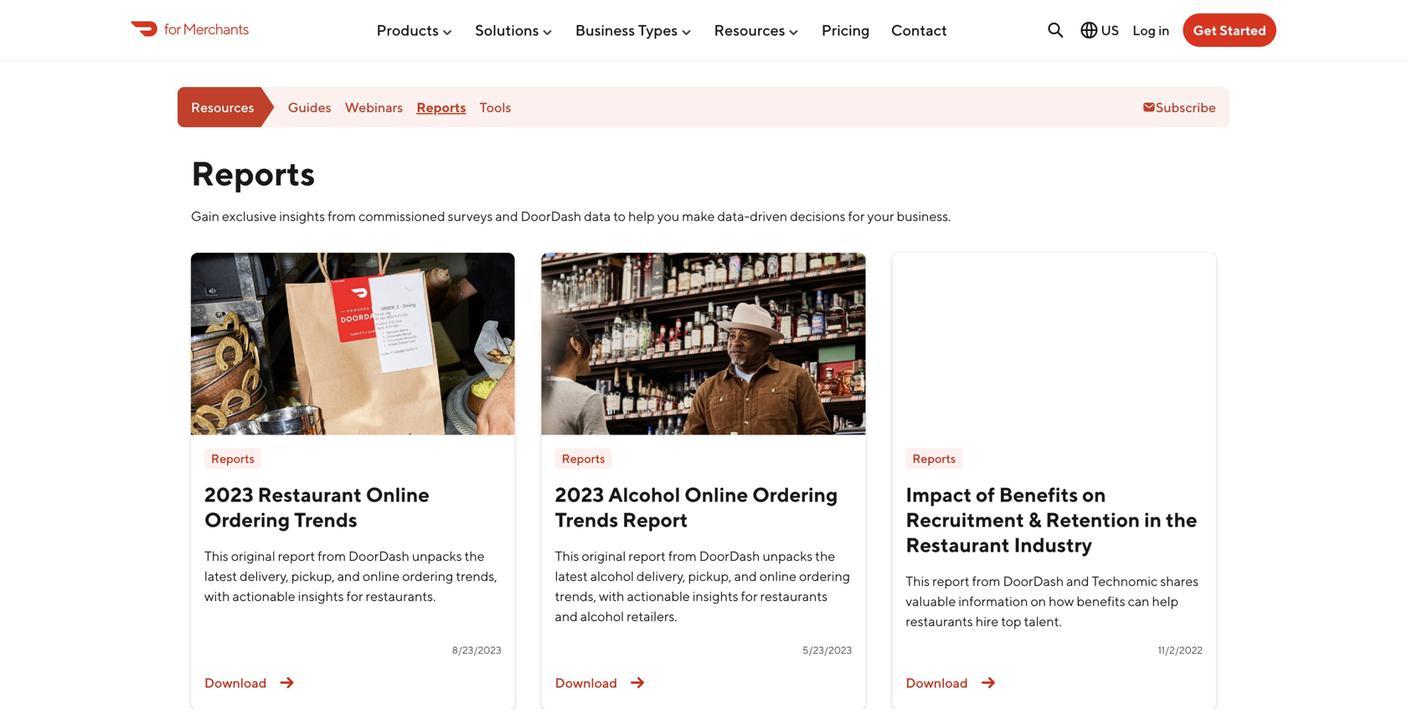 Task type: vqa. For each thing, say whether or not it's contained in the screenshot.
pickup
no



Task type: describe. For each thing, give the bounding box(es) containing it.
doordash inside this original report from doordash unpacks the latest delivery, pickup, and online ordering trends, with actionable insights for restaurants.
[[349, 548, 410, 564]]

report
[[623, 508, 688, 532]]

from for this original report from doordash unpacks the latest delivery, pickup, and online ordering trends, with actionable insights for restaurants.
[[318, 548, 346, 564]]

the for 2023 restaurant online ordering trends
[[465, 548, 485, 564]]

retention
[[1046, 508, 1141, 532]]

latest for 2023 restaurant online ordering trends
[[204, 568, 237, 584]]

resources for bottommost resources link
[[191, 99, 254, 115]]

get started button
[[1184, 13, 1277, 47]]

on inside impact of benefits on recruitment & retention in the restaurant industry
[[1083, 483, 1107, 507]]

data-
[[718, 208, 750, 224]]

the inside impact of benefits on recruitment & retention in the restaurant industry
[[1166, 508, 1198, 532]]

shares
[[1161, 573, 1199, 589]]

products link
[[377, 14, 454, 46]]

insights inside this original report from doordash unpacks the latest delivery, pickup, and online ordering trends, with actionable insights for restaurants.
[[298, 589, 344, 604]]

contact link
[[891, 14, 948, 46]]

download for 2023 alcohol online ordering trends report
[[555, 675, 618, 691]]

restaurant inside "2023 restaurant online ordering trends"
[[258, 483, 362, 507]]

surveys
[[448, 208, 493, 224]]

this original report from doordash unpacks the latest delivery, pickup, and online ordering trends, with actionable insights for restaurants.
[[204, 548, 497, 604]]

reports link for 2023 alcohol online ordering trends report
[[555, 449, 612, 469]]

globe line image
[[1080, 20, 1100, 40]]

reports for impact of benefits on recruitment & retention in the restaurant industry
[[913, 452, 956, 466]]

email icon image
[[1143, 101, 1156, 114]]

restaurant inside impact of benefits on recruitment & retention in the restaurant industry
[[906, 533, 1010, 557]]

ordering for 2023 restaurant online ordering trends
[[204, 508, 290, 532]]

0 vertical spatial help
[[629, 208, 655, 224]]

from for this original report from doordash unpacks the latest alcohol delivery, pickup, and online ordering trends, with actionable insights for restaurants and alcohol retailers.
[[669, 548, 697, 564]]

hire
[[976, 614, 999, 630]]

pickup, inside this original report from doordash unpacks the latest delivery, pickup, and online ordering trends, with actionable insights for restaurants.
[[291, 568, 335, 584]]

arrow right image for 2023 restaurant online ordering trends
[[274, 670, 300, 697]]

us
[[1101, 22, 1120, 38]]

2023 alcohol online ordering trends report
[[555, 483, 838, 532]]

delivery, inside this original report from doordash unpacks the latest delivery, pickup, and online ordering trends, with actionable insights for restaurants.
[[240, 568, 289, 584]]

guides link
[[288, 99, 331, 115]]

8/23/2023
[[452, 645, 502, 656]]

started
[[1220, 22, 1267, 38]]

business
[[576, 21, 635, 39]]

restaurants.
[[366, 589, 436, 604]]

pricing link
[[822, 14, 870, 46]]

recruitment
[[906, 508, 1025, 532]]

with inside this original report from doordash unpacks the latest alcohol delivery, pickup, and online ordering trends, with actionable insights for restaurants and alcohol retailers.
[[599, 589, 625, 604]]

5/23/2023
[[803, 645, 852, 656]]

actionable inside this original report from doordash unpacks the latest alcohol delivery, pickup, and online ordering trends, with actionable insights for restaurants and alcohol retailers.
[[627, 589, 690, 604]]

types
[[638, 21, 678, 39]]

merchants
[[183, 20, 249, 38]]

ordering inside this original report from doordash unpacks the latest alcohol delivery, pickup, and online ordering trends, with actionable insights for restaurants and alcohol retailers.
[[799, 568, 851, 584]]

trends for alcohol
[[555, 508, 619, 532]]

1 vertical spatial resources link
[[178, 87, 275, 127]]

0 vertical spatial alcohol
[[591, 568, 634, 584]]

for inside for merchants 'link'
[[164, 20, 181, 38]]

online inside this original report from doordash unpacks the latest delivery, pickup, and online ordering trends, with actionable insights for restaurants.
[[363, 568, 400, 584]]

and inside this report from doordash and technomic shares valuable information on how benefits can help restaurants hire top talent.
[[1067, 573, 1090, 589]]

this for impact of benefits on recruitment & retention in the restaurant industry
[[906, 573, 930, 589]]

get
[[1194, 22, 1218, 38]]

log
[[1133, 22, 1156, 38]]

report for alcohol
[[629, 548, 666, 564]]

decisions
[[790, 208, 846, 224]]

log in link
[[1133, 22, 1170, 38]]

download for 2023 restaurant online ordering trends
[[204, 675, 267, 691]]

in inside impact of benefits on recruitment & retention in the restaurant industry
[[1145, 508, 1162, 532]]

for inside this original report from doordash unpacks the latest delivery, pickup, and online ordering trends, with actionable insights for restaurants.
[[347, 589, 363, 604]]

trends for restaurant
[[294, 508, 358, 532]]

ordering for 2023 alcohol online ordering trends report
[[753, 483, 838, 507]]

&
[[1029, 508, 1042, 532]]

industry
[[1014, 533, 1093, 557]]

exclusive
[[222, 208, 277, 224]]

your
[[868, 208, 895, 224]]

report inside this report from doordash and technomic shares valuable information on how benefits can help restaurants hire top talent.
[[933, 573, 970, 589]]

solutions link
[[475, 14, 554, 46]]

how
[[1049, 594, 1075, 610]]

this original report from doordash unpacks the latest alcohol delivery, pickup, and online ordering trends, with actionable insights for restaurants and alcohol retailers.
[[555, 548, 851, 625]]

from for gain exclusive insights from commissioned surveys and doordash data to help you make data-driven decisions for your business.
[[328, 208, 356, 224]]

business types
[[576, 21, 678, 39]]

1 vertical spatial alcohol
[[581, 609, 624, 625]]

doordash inside this original report from doordash unpacks the latest alcohol delivery, pickup, and online ordering trends, with actionable insights for restaurants and alcohol retailers.
[[700, 548, 760, 564]]

online for restaurant
[[366, 483, 430, 507]]

to
[[614, 208, 626, 224]]

products
[[377, 21, 439, 39]]

trends, inside this original report from doordash unpacks the latest alcohol delivery, pickup, and online ordering trends, with actionable insights for restaurants and alcohol retailers.
[[555, 589, 597, 604]]

valuable
[[906, 594, 956, 610]]

trends, inside this original report from doordash unpacks the latest delivery, pickup, and online ordering trends, with actionable insights for restaurants.
[[456, 568, 497, 584]]

business.
[[897, 208, 951, 224]]

2023 restaurant online ordering trends
[[204, 483, 430, 532]]

reports for 2023 restaurant online ordering trends
[[211, 452, 255, 466]]

of
[[976, 483, 995, 507]]

make
[[682, 208, 715, 224]]

with inside this original report from doordash unpacks the latest delivery, pickup, and online ordering trends, with actionable insights for restaurants.
[[204, 589, 230, 604]]

commissioned
[[359, 208, 445, 224]]

pickup, inside this original report from doordash unpacks the latest alcohol delivery, pickup, and online ordering trends, with actionable insights for restaurants and alcohol retailers.
[[688, 568, 732, 584]]

original for alcohol
[[582, 548, 626, 564]]

guides
[[288, 99, 331, 115]]

log in
[[1133, 22, 1170, 38]]

0 vertical spatial in
[[1159, 22, 1170, 38]]

subscribe
[[1156, 99, 1217, 115]]



Task type: locate. For each thing, give the bounding box(es) containing it.
delivery bag and ready-made food image
[[191, 253, 515, 435]]

0 vertical spatial restaurant
[[258, 483, 362, 507]]

original inside this original report from doordash unpacks the latest delivery, pickup, and online ordering trends, with actionable insights for restaurants.
[[231, 548, 275, 564]]

1 horizontal spatial this
[[555, 548, 579, 564]]

for
[[164, 20, 181, 38], [849, 208, 865, 224], [347, 589, 363, 604], [741, 589, 758, 604]]

0 horizontal spatial report
[[278, 548, 315, 564]]

1 ordering from the left
[[402, 568, 454, 584]]

original down "2023 restaurant online ordering trends"
[[231, 548, 275, 564]]

alcohol
[[609, 483, 681, 507]]

0 horizontal spatial pickup,
[[291, 568, 335, 584]]

online
[[363, 568, 400, 584], [760, 568, 797, 584]]

actionable inside this original report from doordash unpacks the latest delivery, pickup, and online ordering trends, with actionable insights for restaurants.
[[233, 589, 296, 604]]

insights inside this original report from doordash unpacks the latest alcohol delivery, pickup, and online ordering trends, with actionable insights for restaurants and alcohol retailers.
[[693, 589, 739, 604]]

trends
[[294, 508, 358, 532], [555, 508, 619, 532]]

webinars
[[345, 99, 403, 115]]

restaurants down valuable
[[906, 614, 974, 630]]

in
[[1159, 22, 1170, 38], [1145, 508, 1162, 532]]

2023
[[204, 483, 254, 507], [555, 483, 604, 507]]

2 actionable from the left
[[627, 589, 690, 604]]

arrow right image
[[274, 670, 300, 697], [624, 670, 651, 697], [975, 670, 1002, 697]]

help right to
[[629, 208, 655, 224]]

ordering
[[402, 568, 454, 584], [799, 568, 851, 584]]

talent.
[[1024, 614, 1062, 630]]

1 horizontal spatial download
[[555, 675, 618, 691]]

2023 inside 2023 alcohol online ordering trends report
[[555, 483, 604, 507]]

trends inside 2023 alcohol online ordering trends report
[[555, 508, 619, 532]]

2 horizontal spatial arrow right image
[[975, 670, 1002, 697]]

0 horizontal spatial ordering
[[402, 568, 454, 584]]

1 vertical spatial trends,
[[555, 589, 597, 604]]

0 horizontal spatial download
[[204, 675, 267, 691]]

unpacks for 2023 alcohol online ordering trends report
[[763, 548, 813, 564]]

0 horizontal spatial unpacks
[[412, 548, 462, 564]]

in right retention
[[1145, 508, 1162, 532]]

0 vertical spatial resources link
[[714, 14, 801, 46]]

1 horizontal spatial help
[[1153, 594, 1179, 610]]

1 online from the left
[[366, 483, 430, 507]]

reports link for impact of benefits on recruitment & retention in the restaurant industry
[[906, 449, 963, 469]]

1 horizontal spatial 2023
[[555, 483, 604, 507]]

0 horizontal spatial help
[[629, 208, 655, 224]]

resources link
[[714, 14, 801, 46], [178, 87, 275, 127]]

0 horizontal spatial original
[[231, 548, 275, 564]]

and inside this original report from doordash unpacks the latest delivery, pickup, and online ordering trends, with actionable insights for restaurants.
[[337, 568, 360, 584]]

download
[[204, 675, 267, 691], [555, 675, 618, 691], [906, 675, 968, 691]]

0 vertical spatial on
[[1083, 483, 1107, 507]]

1 delivery, from the left
[[240, 568, 289, 584]]

benefits
[[1077, 594, 1126, 610]]

0 horizontal spatial resources link
[[178, 87, 275, 127]]

2 horizontal spatial download
[[906, 675, 968, 691]]

doordash left data
[[521, 208, 582, 224]]

1 vertical spatial in
[[1145, 508, 1162, 532]]

1 vertical spatial help
[[1153, 594, 1179, 610]]

from down "2023 restaurant online ordering trends"
[[318, 548, 346, 564]]

this for 2023 restaurant online ordering trends
[[204, 548, 229, 564]]

1 horizontal spatial delivery,
[[637, 568, 686, 584]]

rocksteady team image
[[893, 253, 1217, 435]]

ordering up 5/23/2023
[[799, 568, 851, 584]]

unpacks
[[412, 548, 462, 564], [763, 548, 813, 564]]

trends down alcohol
[[555, 508, 619, 532]]

0 horizontal spatial arrow right image
[[274, 670, 300, 697]]

ordering inside this original report from doordash unpacks the latest delivery, pickup, and online ordering trends, with actionable insights for restaurants.
[[402, 568, 454, 584]]

1 horizontal spatial ordering
[[753, 483, 838, 507]]

11/2/2022
[[1159, 645, 1203, 656]]

1 horizontal spatial resources
[[714, 21, 786, 39]]

retailers.
[[627, 609, 678, 625]]

doordash up restaurants.
[[349, 548, 410, 564]]

from left commissioned
[[328, 208, 356, 224]]

from down the report on the bottom left of the page
[[669, 548, 697, 564]]

2 2023 from the left
[[555, 483, 604, 507]]

this inside this original report from doordash unpacks the latest delivery, pickup, and online ordering trends, with actionable insights for restaurants.
[[204, 548, 229, 564]]

original for restaurant
[[231, 548, 275, 564]]

1 horizontal spatial trends
[[555, 508, 619, 532]]

tools link
[[480, 99, 512, 115]]

insights
[[279, 208, 325, 224], [298, 589, 344, 604], [693, 589, 739, 604]]

on inside this report from doordash and technomic shares valuable information on how benefits can help restaurants hire top talent.
[[1031, 594, 1047, 610]]

on up talent.
[[1031, 594, 1047, 610]]

resources for top resources link
[[714, 21, 786, 39]]

2 horizontal spatial report
[[933, 573, 970, 589]]

this for 2023 alcohol online ordering trends report
[[555, 548, 579, 564]]

you
[[658, 208, 680, 224]]

online for alcohol
[[685, 483, 749, 507]]

the
[[1166, 508, 1198, 532], [465, 548, 485, 564], [816, 548, 836, 564]]

1 2023 from the left
[[204, 483, 254, 507]]

restaurant
[[258, 483, 362, 507], [906, 533, 1010, 557]]

impact of benefits on recruitment & retention in the restaurant industry
[[906, 483, 1198, 557]]

0 horizontal spatial 2023
[[204, 483, 254, 507]]

report for restaurant
[[278, 548, 315, 564]]

the inside this original report from doordash unpacks the latest delivery, pickup, and online ordering trends, with actionable insights for restaurants.
[[465, 548, 485, 564]]

2023 for 2023 alcohol online ordering trends report
[[555, 483, 604, 507]]

2 latest from the left
[[555, 568, 588, 584]]

1 horizontal spatial original
[[582, 548, 626, 564]]

2 original from the left
[[582, 548, 626, 564]]

0 horizontal spatial actionable
[[233, 589, 296, 604]]

doordash up how
[[1003, 573, 1064, 589]]

2 online from the left
[[685, 483, 749, 507]]

2 online from the left
[[760, 568, 797, 584]]

arrow right image for impact of benefits on recruitment & retention in the restaurant industry
[[975, 670, 1002, 697]]

1 unpacks from the left
[[412, 548, 462, 564]]

online inside "2023 restaurant online ordering trends"
[[366, 483, 430, 507]]

original down the report on the bottom left of the page
[[582, 548, 626, 564]]

0 horizontal spatial restaurant
[[258, 483, 362, 507]]

latest
[[204, 568, 237, 584], [555, 568, 588, 584]]

reports link for 2023 restaurant online ordering trends
[[204, 449, 261, 469]]

1 horizontal spatial latest
[[555, 568, 588, 584]]

1 latest from the left
[[204, 568, 237, 584]]

3 download from the left
[[906, 675, 968, 691]]

report up valuable
[[933, 573, 970, 589]]

0 vertical spatial resources
[[714, 21, 786, 39]]

online inside this original report from doordash unpacks the latest alcohol delivery, pickup, and online ordering trends, with actionable insights for restaurants and alcohol retailers.
[[760, 568, 797, 584]]

tools
[[480, 99, 512, 115]]

arrow right image for 2023 alcohol online ordering trends report
[[624, 670, 651, 697]]

this inside this original report from doordash unpacks the latest alcohol delivery, pickup, and online ordering trends, with actionable insights for restaurants and alcohol retailers.
[[555, 548, 579, 564]]

can
[[1128, 594, 1150, 610]]

reports for 2023 alcohol online ordering trends report
[[562, 452, 605, 466]]

help down shares
[[1153, 594, 1179, 610]]

2 arrow right image from the left
[[624, 670, 651, 697]]

ordering
[[753, 483, 838, 507], [204, 508, 290, 532]]

2023 for 2023 restaurant online ordering trends
[[204, 483, 254, 507]]

1 vertical spatial resources
[[191, 99, 254, 115]]

in right log
[[1159, 22, 1170, 38]]

restaurants
[[761, 589, 828, 604], [906, 614, 974, 630]]

latest inside this original report from doordash unpacks the latest delivery, pickup, and online ordering trends, with actionable insights for restaurants.
[[204, 568, 237, 584]]

latest inside this original report from doordash unpacks the latest alcohol delivery, pickup, and online ordering trends, with actionable insights for restaurants and alcohol retailers.
[[555, 568, 588, 584]]

alcohol left retailers. at left bottom
[[581, 609, 624, 625]]

alcohol up retailers. at left bottom
[[591, 568, 634, 584]]

report inside this original report from doordash unpacks the latest delivery, pickup, and online ordering trends, with actionable insights for restaurants.
[[278, 548, 315, 564]]

information
[[959, 594, 1029, 610]]

0 vertical spatial ordering
[[753, 483, 838, 507]]

doordash
[[521, 208, 582, 224], [349, 548, 410, 564], [700, 548, 760, 564], [1003, 573, 1064, 589]]

report down the report on the bottom left of the page
[[629, 548, 666, 564]]

2023 inside "2023 restaurant online ordering trends"
[[204, 483, 254, 507]]

restaurants up 5/23/2023
[[761, 589, 828, 604]]

0 horizontal spatial latest
[[204, 568, 237, 584]]

pickup, down 2023 alcohol online ordering trends report
[[688, 568, 732, 584]]

trends inside "2023 restaurant online ordering trends"
[[294, 508, 358, 532]]

1 arrow right image from the left
[[274, 670, 300, 697]]

report down "2023 restaurant online ordering trends"
[[278, 548, 315, 564]]

2 with from the left
[[599, 589, 625, 604]]

from up information on the bottom of the page
[[973, 573, 1001, 589]]

pickup,
[[291, 568, 335, 584], [688, 568, 732, 584]]

unpacks inside this original report from doordash unpacks the latest delivery, pickup, and online ordering trends, with actionable insights for restaurants.
[[412, 548, 462, 564]]

the for 2023 alcohol online ordering trends report
[[816, 548, 836, 564]]

report
[[278, 548, 315, 564], [629, 548, 666, 564], [933, 573, 970, 589]]

1 horizontal spatial on
[[1083, 483, 1107, 507]]

1 horizontal spatial trends,
[[555, 589, 597, 604]]

0 vertical spatial restaurants
[[761, 589, 828, 604]]

ordering inside "2023 restaurant online ordering trends"
[[204, 508, 290, 532]]

impact
[[906, 483, 972, 507]]

from inside this original report from doordash unpacks the latest alcohol delivery, pickup, and online ordering trends, with actionable insights for restaurants and alcohol retailers.
[[669, 548, 697, 564]]

2 horizontal spatial the
[[1166, 508, 1198, 532]]

resources
[[714, 21, 786, 39], [191, 99, 254, 115]]

0 horizontal spatial resources
[[191, 99, 254, 115]]

1 horizontal spatial unpacks
[[763, 548, 813, 564]]

1 with from the left
[[204, 589, 230, 604]]

0 horizontal spatial online
[[366, 483, 430, 507]]

1 horizontal spatial with
[[599, 589, 625, 604]]

1 vertical spatial on
[[1031, 594, 1047, 610]]

unpacks inside this original report from doordash unpacks the latest alcohol delivery, pickup, and online ordering trends, with actionable insights for restaurants and alcohol retailers.
[[763, 548, 813, 564]]

this report from doordash and technomic shares valuable information on how benefits can help restaurants hire top talent.
[[906, 573, 1199, 630]]

contact
[[891, 21, 948, 39]]

2 ordering from the left
[[799, 568, 851, 584]]

doordash down 2023 alcohol online ordering trends report
[[700, 548, 760, 564]]

with
[[204, 589, 230, 604], [599, 589, 625, 604]]

this inside this report from doordash and technomic shares valuable information on how benefits can help restaurants hire top talent.
[[906, 573, 930, 589]]

top
[[1002, 614, 1022, 630]]

latest for 2023 alcohol online ordering trends report
[[555, 568, 588, 584]]

ordering inside 2023 alcohol online ordering trends report
[[753, 483, 838, 507]]

get started
[[1194, 22, 1267, 38]]

reports
[[417, 99, 466, 115], [191, 153, 316, 193], [211, 452, 255, 466], [562, 452, 605, 466], [913, 452, 956, 466]]

reports link
[[417, 99, 466, 115], [204, 449, 261, 469], [555, 449, 612, 469], [906, 449, 963, 469]]

webinars link
[[345, 99, 403, 115]]

from inside this original report from doordash unpacks the latest delivery, pickup, and online ordering trends, with actionable insights for restaurants.
[[318, 548, 346, 564]]

benefits
[[1000, 483, 1079, 507]]

restaurants inside this original report from doordash unpacks the latest alcohol delivery, pickup, and online ordering trends, with actionable insights for restaurants and alcohol retailers.
[[761, 589, 828, 604]]

1 vertical spatial restaurant
[[906, 533, 1010, 557]]

for merchants link
[[131, 17, 249, 40]]

download for impact of benefits on recruitment & retention in the restaurant industry
[[906, 675, 968, 691]]

1 actionable from the left
[[233, 589, 296, 604]]

for inside this original report from doordash unpacks the latest alcohol delivery, pickup, and online ordering trends, with actionable insights for restaurants and alcohol retailers.
[[741, 589, 758, 604]]

0 vertical spatial trends,
[[456, 568, 497, 584]]

help inside this report from doordash and technomic shares valuable information on how benefits can help restaurants hire top talent.
[[1153, 594, 1179, 610]]

0 horizontal spatial this
[[204, 548, 229, 564]]

from
[[328, 208, 356, 224], [318, 548, 346, 564], [669, 548, 697, 564], [973, 573, 1001, 589]]

2 trends from the left
[[555, 508, 619, 532]]

solutions
[[475, 21, 539, 39]]

gain
[[191, 208, 220, 224]]

unpacks for 2023 restaurant online ordering trends
[[412, 548, 462, 564]]

0 horizontal spatial with
[[204, 589, 230, 604]]

0 horizontal spatial on
[[1031, 594, 1047, 610]]

delivery,
[[240, 568, 289, 584], [637, 568, 686, 584]]

report inside this original report from doordash unpacks the latest alcohol delivery, pickup, and online ordering trends, with actionable insights for restaurants and alcohol retailers.
[[629, 548, 666, 564]]

trends up this original report from doordash unpacks the latest delivery, pickup, and online ordering trends, with actionable insights for restaurants.
[[294, 508, 358, 532]]

1 horizontal spatial report
[[629, 548, 666, 564]]

1 horizontal spatial actionable
[[627, 589, 690, 604]]

0 horizontal spatial ordering
[[204, 508, 290, 532]]

data
[[584, 208, 611, 224]]

1 original from the left
[[231, 548, 275, 564]]

on up retention
[[1083, 483, 1107, 507]]

1 horizontal spatial online
[[685, 483, 749, 507]]

business types link
[[576, 14, 693, 46]]

from inside this report from doordash and technomic shares valuable information on how benefits can help restaurants hire top talent.
[[973, 573, 1001, 589]]

2 pickup, from the left
[[688, 568, 732, 584]]

restaurants inside this report from doordash and technomic shares valuable information on how benefits can help restaurants hire top talent.
[[906, 614, 974, 630]]

2 horizontal spatial this
[[906, 573, 930, 589]]

0 horizontal spatial restaurants
[[761, 589, 828, 604]]

1 horizontal spatial resources link
[[714, 14, 801, 46]]

for merchants
[[164, 20, 249, 38]]

pricing
[[822, 21, 870, 39]]

the inside this original report from doordash unpacks the latest alcohol delivery, pickup, and online ordering trends, with actionable insights for restaurants and alcohol retailers.
[[816, 548, 836, 564]]

pickup, down "2023 restaurant online ordering trends"
[[291, 568, 335, 584]]

2 unpacks from the left
[[763, 548, 813, 564]]

technomic
[[1092, 573, 1158, 589]]

2 download from the left
[[555, 675, 618, 691]]

3 arrow right image from the left
[[975, 670, 1002, 697]]

1 vertical spatial restaurants
[[906, 614, 974, 630]]

1 vertical spatial ordering
[[204, 508, 290, 532]]

and
[[496, 208, 518, 224], [337, 568, 360, 584], [735, 568, 757, 584], [1067, 573, 1090, 589], [555, 609, 578, 625]]

1 horizontal spatial ordering
[[799, 568, 851, 584]]

ordering up restaurants.
[[402, 568, 454, 584]]

online inside 2023 alcohol online ordering trends report
[[685, 483, 749, 507]]

mx blog - alcohol trends image image
[[542, 253, 866, 435]]

1 online from the left
[[363, 568, 400, 584]]

gain exclusive insights from commissioned surveys and doordash data to help you make data-driven decisions for your business.
[[191, 208, 951, 224]]

1 horizontal spatial online
[[760, 568, 797, 584]]

1 horizontal spatial restaurants
[[906, 614, 974, 630]]

online
[[366, 483, 430, 507], [685, 483, 749, 507]]

0 horizontal spatial trends
[[294, 508, 358, 532]]

0 horizontal spatial online
[[363, 568, 400, 584]]

actionable
[[233, 589, 296, 604], [627, 589, 690, 604]]

0 horizontal spatial trends,
[[456, 568, 497, 584]]

2 delivery, from the left
[[637, 568, 686, 584]]

original inside this original report from doordash unpacks the latest alcohol delivery, pickup, and online ordering trends, with actionable insights for restaurants and alcohol retailers.
[[582, 548, 626, 564]]

driven
[[750, 208, 788, 224]]

1 trends from the left
[[294, 508, 358, 532]]

1 download from the left
[[204, 675, 267, 691]]

1 horizontal spatial restaurant
[[906, 533, 1010, 557]]

help
[[629, 208, 655, 224], [1153, 594, 1179, 610]]

doordash inside this report from doordash and technomic shares valuable information on how benefits can help restaurants hire top talent.
[[1003, 573, 1064, 589]]

0 horizontal spatial the
[[465, 548, 485, 564]]

delivery, inside this original report from doordash unpacks the latest alcohol delivery, pickup, and online ordering trends, with actionable insights for restaurants and alcohol retailers.
[[637, 568, 686, 584]]

1 horizontal spatial pickup,
[[688, 568, 732, 584]]

1 horizontal spatial the
[[816, 548, 836, 564]]

1 horizontal spatial arrow right image
[[624, 670, 651, 697]]

alcohol
[[591, 568, 634, 584], [581, 609, 624, 625]]

0 horizontal spatial delivery,
[[240, 568, 289, 584]]

1 pickup, from the left
[[291, 568, 335, 584]]



